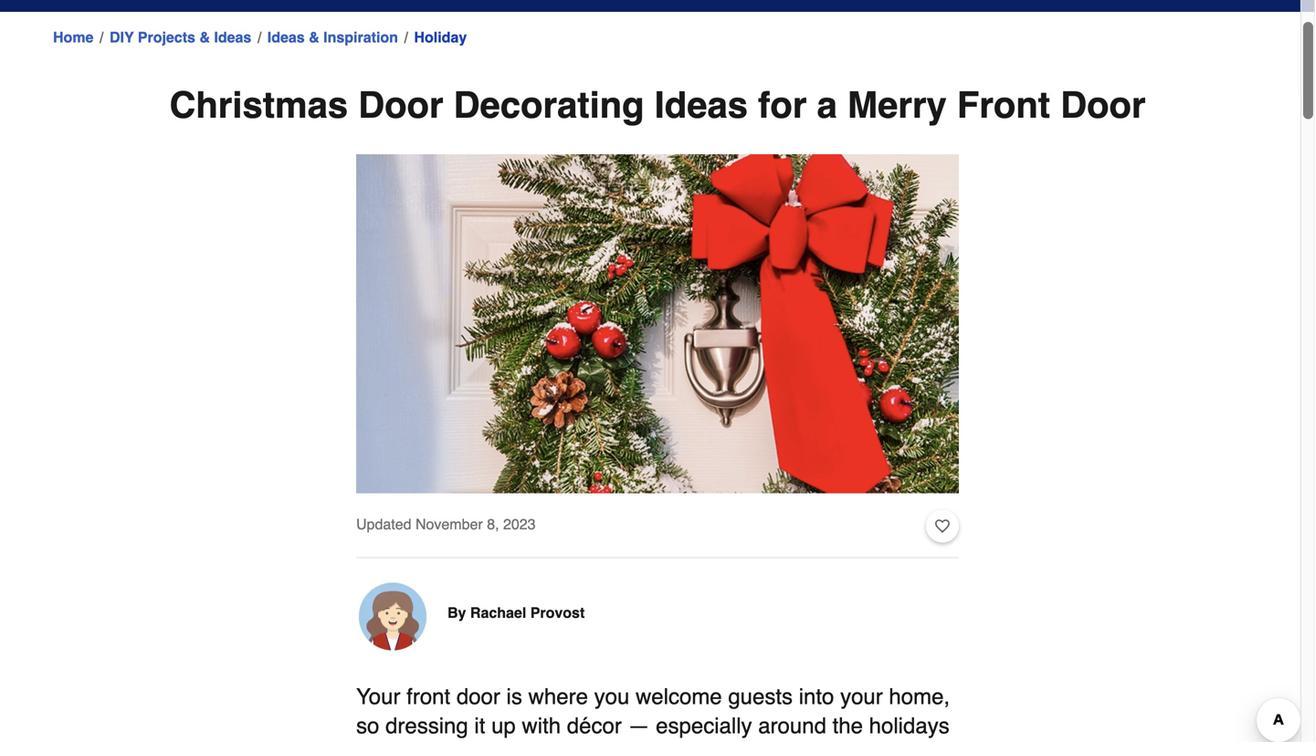 Task type: vqa. For each thing, say whether or not it's contained in the screenshot.
Home
yes



Task type: locate. For each thing, give the bounding box(es) containing it.
0 horizontal spatial door
[[358, 84, 444, 126]]

updated
[[356, 516, 412, 533]]

1 door from the left
[[358, 84, 444, 126]]

home
[[53, 29, 94, 46]]

door
[[358, 84, 444, 126], [1061, 84, 1146, 126]]

diy projects & ideas
[[110, 29, 251, 46]]

décor
[[567, 714, 622, 739]]

ideas up christmas
[[267, 29, 305, 46]]

&
[[199, 29, 210, 46], [309, 29, 319, 46]]

holiday link
[[414, 26, 467, 48]]

2 horizontal spatial ideas
[[655, 84, 748, 126]]

2 & from the left
[[309, 29, 319, 46]]

you
[[594, 685, 630, 710]]

None search field
[[468, 0, 967, 14]]

especially
[[656, 714, 752, 739]]

by
[[448, 605, 466, 622]]

1 & from the left
[[199, 29, 210, 46]]

ideas right projects
[[214, 29, 251, 46]]

1 horizontal spatial &
[[309, 29, 319, 46]]

0 horizontal spatial ideas
[[214, 29, 251, 46]]

2 door from the left
[[1061, 84, 1146, 126]]

0 horizontal spatial &
[[199, 29, 210, 46]]

guests
[[728, 685, 793, 710]]

decorating
[[454, 84, 645, 126]]

& right projects
[[199, 29, 210, 46]]

8,
[[487, 516, 499, 533]]

rachael
[[470, 605, 526, 622]]

a
[[817, 84, 837, 126]]

inspiration
[[324, 29, 398, 46]]

2023
[[503, 516, 536, 533]]

1 horizontal spatial door
[[1061, 84, 1146, 126]]

ideas left for
[[655, 84, 748, 126]]

by rachael provost
[[448, 605, 585, 622]]

ideas
[[214, 29, 251, 46], [267, 29, 305, 46], [655, 84, 748, 126]]

updated november 8, 2023
[[356, 516, 536, 533]]

christmas door decorating ideas for a merry front door
[[169, 84, 1146, 126]]

your front door is where you welcome guests into your home, so dressing it up with décor — especially around the holiday
[[356, 685, 958, 743]]

for
[[758, 84, 807, 126]]

ideas for projects
[[214, 29, 251, 46]]

& left inspiration
[[309, 29, 319, 46]]



Task type: describe. For each thing, give the bounding box(es) containing it.
november
[[416, 516, 483, 533]]

provost
[[530, 605, 585, 622]]

door
[[457, 685, 501, 710]]

the
[[833, 714, 863, 739]]

diy projects & ideas link
[[110, 26, 251, 48]]

christmas
[[169, 84, 348, 126]]

around
[[758, 714, 827, 739]]

dressing
[[386, 714, 468, 739]]

with
[[522, 714, 561, 739]]

your
[[840, 685, 883, 710]]

front
[[957, 84, 1051, 126]]

merry
[[848, 84, 947, 126]]

up
[[492, 714, 516, 739]]

welcome
[[636, 685, 722, 710]]

ideas & inspiration
[[267, 29, 398, 46]]

it
[[474, 714, 485, 739]]

where
[[529, 685, 588, 710]]

your
[[356, 685, 401, 710]]

ideas for door
[[655, 84, 748, 126]]

is
[[507, 685, 522, 710]]

heart outline image
[[935, 517, 950, 537]]

holiday
[[414, 29, 467, 46]]

ideas & inspiration link
[[267, 26, 398, 48]]

diy
[[110, 29, 134, 46]]

into
[[799, 685, 834, 710]]

—
[[628, 714, 650, 739]]

rachael provost image
[[356, 581, 429, 654]]

1 horizontal spatial ideas
[[267, 29, 305, 46]]

so
[[356, 714, 379, 739]]

a snowy evergreen wreath with pinecones, apples, berries and an offset red bow on a white door. image
[[356, 154, 959, 494]]

front
[[407, 685, 451, 710]]

home,
[[889, 685, 950, 710]]

projects
[[138, 29, 195, 46]]

home link
[[53, 26, 94, 48]]



